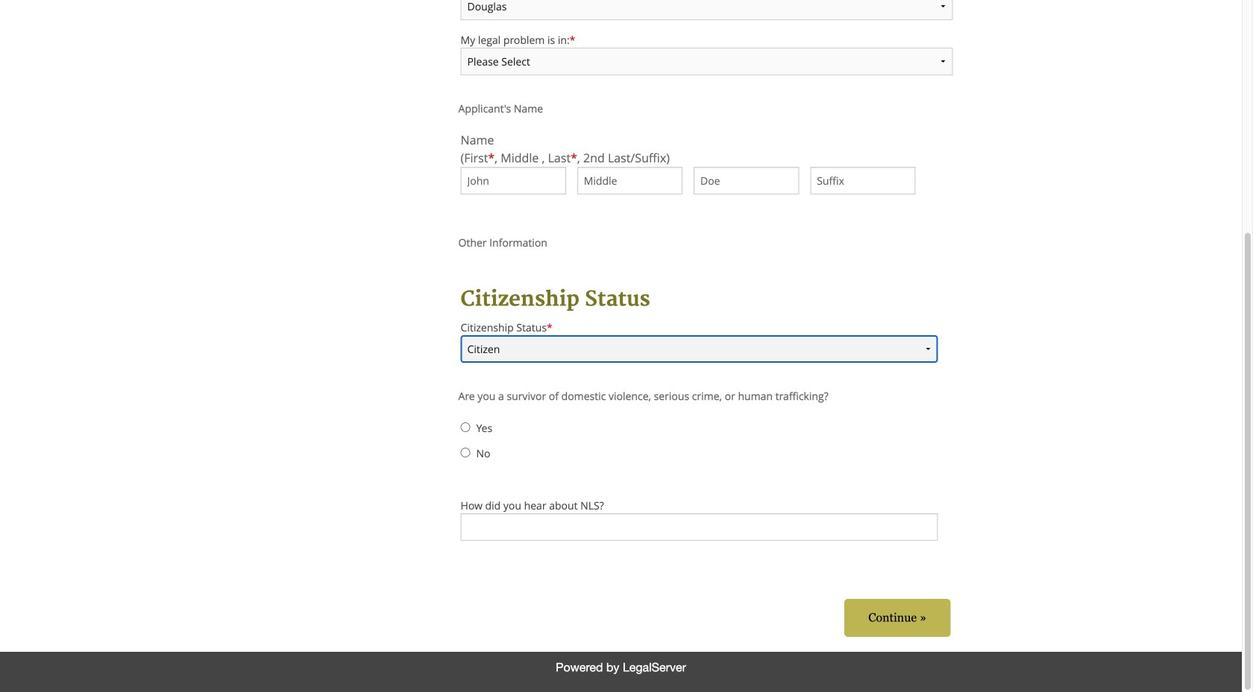 Task type: describe. For each thing, give the bounding box(es) containing it.
Last* text field
[[694, 167, 799, 195]]

Continue » submit
[[845, 600, 950, 638]]



Task type: locate. For each thing, give the bounding box(es) containing it.
Suffix text field
[[810, 167, 916, 195]]

None text field
[[461, 514, 938, 542]]

None radio
[[461, 423, 470, 433], [461, 448, 470, 458], [461, 423, 470, 433], [461, 448, 470, 458]]

First* text field
[[461, 167, 566, 195]]

Middle text field
[[577, 167, 682, 195]]



